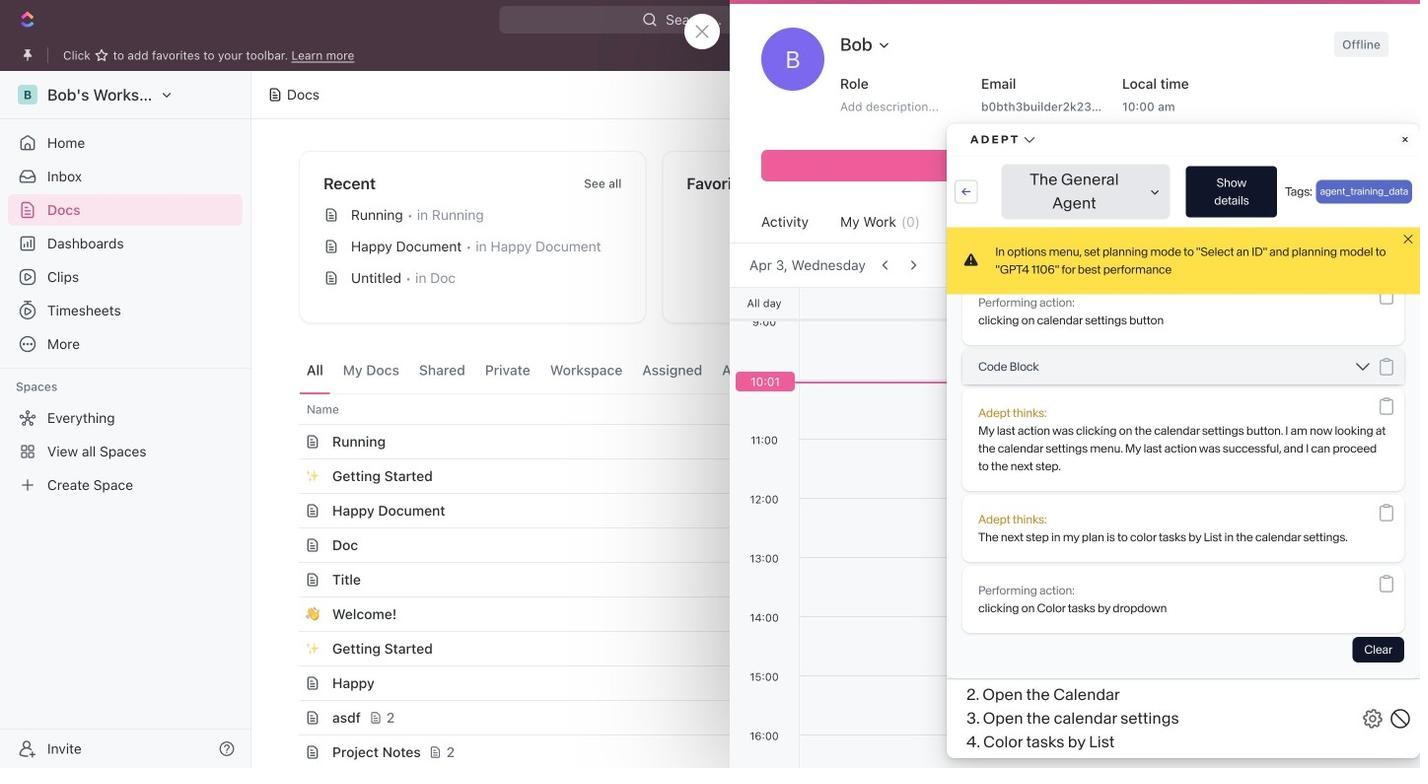 Task type: describe. For each thing, give the bounding box(es) containing it.
no favorited docs image
[[797, 196, 876, 275]]

4 row from the top
[[277, 493, 1373, 529]]

7 row from the top
[[277, 597, 1373, 632]]

0 horizontal spatial column header
[[277, 394, 299, 425]]

6 row from the top
[[277, 562, 1373, 598]]



Task type: vqa. For each thing, say whether or not it's contained in the screenshot.
1st off image from the bottom of the page
no



Task type: locate. For each thing, give the bounding box(es) containing it.
tab list
[[299, 347, 788, 394]]

checked image
[[1371, 447, 1385, 461]]

5 row from the top
[[277, 528, 1373, 563]]

checked element
[[1371, 447, 1385, 461]]

sidebar navigation
[[0, 71, 252, 769]]

1 row from the top
[[277, 394, 1373, 425]]

9 row from the top
[[277, 666, 1373, 702]]

row
[[277, 394, 1373, 425], [277, 424, 1373, 460], [277, 459, 1373, 494], [277, 493, 1373, 529], [277, 528, 1373, 563], [277, 562, 1373, 598], [277, 597, 1373, 632], [277, 631, 1373, 667], [277, 666, 1373, 702], [277, 701, 1373, 736], [277, 735, 1373, 769]]

2 row from the top
[[277, 424, 1373, 460]]

8 row from the top
[[277, 631, 1373, 667]]

column header inside row
[[1269, 400, 1289, 419]]

1 horizontal spatial column header
[[1269, 400, 1289, 419]]

tree
[[8, 403, 243, 501]]

11 row from the top
[[277, 735, 1373, 769]]

3 row from the top
[[277, 459, 1373, 494]]

cell
[[277, 425, 299, 459], [277, 460, 299, 493], [1181, 460, 1339, 493], [1339, 460, 1373, 493], [277, 494, 299, 528], [1181, 494, 1339, 528], [1339, 494, 1373, 528], [277, 529, 299, 562], [277, 563, 299, 597], [1181, 563, 1339, 597], [1339, 563, 1373, 597], [277, 598, 299, 631], [277, 632, 299, 666], [1023, 632, 1181, 666], [1181, 632, 1339, 666], [277, 667, 299, 701], [277, 702, 299, 735], [1181, 702, 1339, 735], [277, 736, 299, 769]]

column header
[[277, 394, 299, 425], [1269, 400, 1289, 419]]

tree inside sidebar navigation
[[8, 403, 243, 501]]

table
[[277, 394, 1373, 769]]

10 row from the top
[[277, 701, 1373, 736]]



